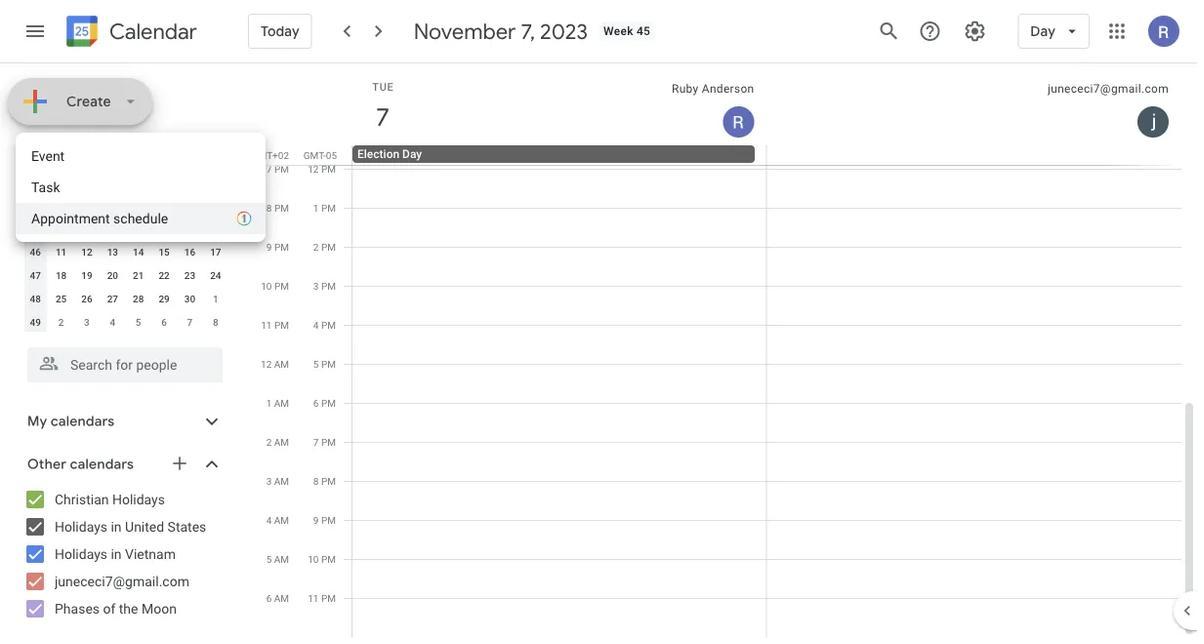 Task type: locate. For each thing, give the bounding box(es) containing it.
4 am from the top
[[274, 476, 289, 488]]

0 horizontal spatial 11
[[56, 246, 67, 258]]

5 down 28 'element'
[[136, 317, 141, 328]]

am down 4 am
[[274, 554, 289, 566]]

1 down 24 element
[[213, 293, 219, 305]]

row group
[[22, 193, 229, 334]]

8 pm
[[267, 202, 289, 214], [314, 476, 336, 488]]

0 vertical spatial 28
[[56, 199, 67, 211]]

11 up 12 am
[[261, 319, 272, 331]]

in down holidays in united states
[[111, 547, 122, 563]]

7 down tue
[[375, 101, 389, 133]]

am up 2 am
[[274, 398, 289, 409]]

12 for 12
[[81, 246, 92, 258]]

0 horizontal spatial 45
[[30, 223, 41, 234]]

1 vertical spatial in
[[111, 547, 122, 563]]

3 am from the top
[[274, 437, 289, 448]]

4 pm
[[314, 319, 336, 331]]

december 4 element
[[101, 311, 124, 334]]

6 up '13' element
[[110, 223, 115, 234]]

my
[[27, 413, 47, 431]]

0 vertical spatial calendars
[[51, 413, 115, 431]]

other calendars list
[[4, 485, 242, 625]]

2 in from the top
[[111, 547, 122, 563]]

30 down 23
[[184, 293, 196, 305]]

december 6 element
[[152, 311, 176, 334]]

1 vertical spatial 7 pm
[[314, 437, 336, 448]]

1 horizontal spatial 9 pm
[[314, 515, 336, 527]]

2023 right 7,
[[540, 18, 588, 45]]

7 pm down 6 pm at the left of page
[[314, 437, 336, 448]]

october 30 element
[[101, 193, 124, 217]]

8 pm left 1 pm
[[267, 202, 289, 214]]

22
[[159, 270, 170, 281]]

pm right 3 am
[[321, 476, 336, 488]]

october 31 element
[[127, 193, 150, 217]]

9 pm left "2 pm"
[[267, 241, 289, 253]]

49
[[30, 317, 41, 328]]

column header
[[22, 170, 48, 193]]

10 pm
[[261, 280, 289, 292], [308, 554, 336, 566]]

1 horizontal spatial day
[[1031, 22, 1056, 40]]

6 for 6 pm
[[314, 398, 319, 409]]

30
[[107, 199, 118, 211], [184, 293, 196, 305]]

9 up 16 element on the left top of page
[[187, 223, 193, 234]]

0 vertical spatial 30
[[107, 199, 118, 211]]

states
[[168, 519, 206, 535]]

16 element
[[178, 240, 202, 264]]

27
[[107, 293, 118, 305]]

2 horizontal spatial 9
[[314, 515, 319, 527]]

1 horizontal spatial 10
[[261, 280, 272, 292]]

day inside election day button
[[403, 148, 422, 161]]

0 vertical spatial 29
[[81, 199, 92, 211]]

25 element
[[49, 287, 73, 311]]

28 down s
[[56, 199, 67, 211]]

22 element
[[152, 264, 176, 287]]

junececi7@gmail.com down day popup button
[[1048, 82, 1170, 96]]

29 inside october 29 element
[[81, 199, 92, 211]]

11
[[56, 246, 67, 258], [261, 319, 272, 331], [308, 593, 319, 605]]

1 row from the top
[[22, 193, 229, 217]]

10 pm left 3 pm
[[261, 280, 289, 292]]

0 vertical spatial 11 pm
[[261, 319, 289, 331]]

day
[[1031, 22, 1056, 40], [403, 148, 422, 161]]

row containing 47
[[22, 264, 229, 287]]

3 down 26 element
[[84, 317, 90, 328]]

2 up 16 element on the left top of page
[[187, 199, 193, 211]]

3 pm
[[314, 280, 336, 292]]

8 right 3 am
[[314, 476, 319, 488]]

13 element
[[101, 240, 124, 264]]

s row
[[22, 170, 229, 193]]

pm left 3 pm
[[275, 280, 289, 292]]

0 vertical spatial 9 pm
[[267, 241, 289, 253]]

4
[[58, 223, 64, 234], [110, 317, 115, 328], [314, 319, 319, 331], [266, 515, 272, 527]]

4 down 27 element
[[110, 317, 115, 328]]

november for november 2023
[[27, 146, 96, 163]]

0 horizontal spatial 12
[[81, 246, 92, 258]]

4 row from the top
[[22, 264, 229, 287]]

3 up 4 am
[[266, 476, 272, 488]]

in for vietnam
[[111, 547, 122, 563]]

10
[[210, 223, 221, 234], [261, 280, 272, 292], [308, 554, 319, 566]]

create
[[66, 93, 111, 110]]

2 pm
[[314, 241, 336, 253]]

18 element
[[49, 264, 73, 287]]

3 down "2 pm"
[[314, 280, 319, 292]]

10 pm right 5 am
[[308, 554, 336, 566]]

1 vertical spatial 30
[[184, 293, 196, 305]]

row containing 49
[[22, 311, 229, 334]]

0 vertical spatial 10
[[210, 223, 221, 234]]

appointment schedule
[[31, 211, 168, 227]]

45 right week
[[637, 24, 651, 38]]

21 element
[[127, 264, 150, 287]]

None search field
[[0, 340, 242, 383]]

2 row from the top
[[22, 217, 229, 240]]

1 vertical spatial 10 pm
[[308, 554, 336, 566]]

am down '1 am'
[[274, 437, 289, 448]]

november for november 7, 2023
[[414, 18, 516, 45]]

0 vertical spatial 9
[[187, 223, 193, 234]]

0 vertical spatial junececi7@gmail.com
[[1048, 82, 1170, 96]]

task
[[31, 179, 60, 195]]

0 horizontal spatial 7 pm
[[267, 163, 289, 175]]

11 inside row
[[56, 246, 67, 258]]

my calendars
[[27, 413, 115, 431]]

27 element
[[101, 287, 124, 311]]

1 vertical spatial junececi7@gmail.com
[[55, 574, 189, 590]]

3
[[213, 199, 219, 211], [314, 280, 319, 292], [84, 317, 90, 328], [266, 476, 272, 488]]

9 pm right 4 am
[[314, 515, 336, 527]]

7 am from the top
[[274, 593, 289, 605]]

0 horizontal spatial november
[[27, 146, 96, 163]]

1 right october 31 element
[[161, 199, 167, 211]]

45 up 46
[[30, 223, 41, 234]]

6 am from the top
[[274, 554, 289, 566]]

17 element
[[204, 240, 227, 264]]

1 down 12 am
[[266, 398, 272, 409]]

election day
[[358, 148, 422, 161]]

1 horizontal spatial 29
[[159, 293, 170, 305]]

2 vertical spatial 11
[[308, 593, 319, 605]]

november
[[414, 18, 516, 45], [27, 146, 96, 163]]

0 vertical spatial 8 pm
[[267, 202, 289, 214]]

december 1 element
[[204, 287, 227, 311]]

0 vertical spatial 10 pm
[[261, 280, 289, 292]]

pm
[[275, 163, 289, 175], [321, 163, 336, 175], [275, 202, 289, 214], [321, 202, 336, 214], [275, 241, 289, 253], [321, 241, 336, 253], [275, 280, 289, 292], [321, 280, 336, 292], [275, 319, 289, 331], [321, 319, 336, 331], [321, 359, 336, 370], [321, 398, 336, 409], [321, 437, 336, 448], [321, 476, 336, 488], [321, 515, 336, 527], [321, 554, 336, 566], [321, 593, 336, 605]]

28 inside 'element'
[[133, 293, 144, 305]]

5 for 5 am
[[266, 554, 272, 566]]

am up '1 am'
[[274, 359, 289, 370]]

6 row from the top
[[22, 311, 229, 334]]

0 vertical spatial 45
[[637, 24, 651, 38]]

am
[[274, 359, 289, 370], [274, 398, 289, 409], [274, 437, 289, 448], [274, 476, 289, 488], [274, 515, 289, 527], [274, 554, 289, 566], [274, 593, 289, 605]]

december 3 element
[[75, 311, 99, 334]]

30 element
[[178, 287, 202, 311]]

11 up 18
[[56, 246, 67, 258]]

12 pm
[[308, 163, 336, 175]]

5 down 4 pm
[[314, 359, 319, 370]]

12 element
[[75, 240, 99, 264]]

11 pm up 12 am
[[261, 319, 289, 331]]

2023 up 's' row
[[100, 146, 132, 163]]

in for united
[[111, 519, 122, 535]]

day inside day popup button
[[1031, 22, 1056, 40]]

9 right 17 element
[[267, 241, 272, 253]]

11 right 6 am
[[308, 593, 319, 605]]

10 up 17
[[210, 223, 221, 234]]

other
[[27, 456, 67, 474]]

december 2 element
[[49, 311, 73, 334]]

2 vertical spatial 10
[[308, 554, 319, 566]]

29 down 22
[[159, 293, 170, 305]]

1 vertical spatial 11 pm
[[308, 593, 336, 605]]

7 pm
[[267, 163, 289, 175], [314, 437, 336, 448]]

2 vertical spatial 9
[[314, 515, 319, 527]]

2 am from the top
[[274, 398, 289, 409]]

christian
[[55, 492, 109, 508]]

my calendars button
[[4, 406, 242, 438]]

28 down 21
[[133, 293, 144, 305]]

12 down gmt-
[[308, 163, 319, 175]]

6 right '1 am'
[[314, 398, 319, 409]]

12
[[308, 163, 319, 175], [81, 246, 92, 258], [261, 359, 272, 370]]

4 for 4 am
[[266, 515, 272, 527]]

7 down 30 element
[[187, 317, 193, 328]]

0 horizontal spatial 29
[[81, 199, 92, 211]]

pm down 1 pm
[[321, 241, 336, 253]]

am down 5 am
[[274, 593, 289, 605]]

3 for 3 am
[[266, 476, 272, 488]]

29
[[81, 199, 92, 211], [159, 293, 170, 305]]

united
[[125, 519, 164, 535]]

1 vertical spatial november
[[27, 146, 96, 163]]

am down 3 am
[[274, 515, 289, 527]]

2 up 3 am
[[266, 437, 272, 448]]

0 horizontal spatial 10
[[210, 223, 221, 234]]

november up s
[[27, 146, 96, 163]]

0 horizontal spatial day
[[403, 148, 422, 161]]

christian holidays
[[55, 492, 165, 508]]

11 pm right 6 am
[[308, 593, 336, 605]]

45
[[637, 24, 651, 38], [30, 223, 41, 234]]

26 element
[[75, 287, 99, 311]]

2 inside "element"
[[58, 317, 64, 328]]

appointment
[[31, 211, 110, 227]]

0 vertical spatial 11
[[56, 246, 67, 258]]

1 horizontal spatial junececi7@gmail.com
[[1048, 82, 1170, 96]]

2 vertical spatial holidays
[[55, 547, 107, 563]]

1 vertical spatial 45
[[30, 223, 41, 234]]

9 right 4 am
[[314, 515, 319, 527]]

2 for 'december 2' "element"
[[58, 317, 64, 328]]

junececi7@gmail.com inside '7' grid
[[1048, 82, 1170, 96]]

day right election
[[403, 148, 422, 161]]

create button
[[8, 78, 152, 125]]

row group containing 44
[[22, 193, 229, 334]]

7 right 2 am
[[314, 437, 319, 448]]

other calendars button
[[4, 449, 242, 481]]

1 horizontal spatial 9
[[267, 241, 272, 253]]

1 horizontal spatial 30
[[184, 293, 196, 305]]

11 element
[[49, 240, 73, 264]]

1 horizontal spatial 8 pm
[[314, 476, 336, 488]]

holidays in vietnam
[[55, 547, 176, 563]]

24 element
[[204, 264, 227, 287]]

7 pm down gmt+02
[[267, 163, 289, 175]]

12 up '1 am'
[[261, 359, 272, 370]]

1 vertical spatial holidays
[[55, 519, 107, 535]]

29 inside 29 element
[[159, 293, 170, 305]]

2023
[[540, 18, 588, 45], [100, 146, 132, 163]]

in up holidays in vietnam on the left bottom of the page
[[111, 519, 122, 535]]

row containing 46
[[22, 240, 229, 264]]

4 down 3 pm
[[314, 319, 319, 331]]

2 down 1 pm
[[314, 241, 319, 253]]

0 horizontal spatial 9
[[187, 223, 193, 234]]

0 horizontal spatial 2023
[[100, 146, 132, 163]]

6 down 5 am
[[266, 593, 272, 605]]

1 in from the top
[[111, 519, 122, 535]]

0 vertical spatial 12
[[308, 163, 319, 175]]

today
[[261, 22, 300, 40]]

6 pm
[[314, 398, 336, 409]]

05
[[326, 149, 337, 161]]

2 horizontal spatial 11
[[308, 593, 319, 605]]

1 horizontal spatial 28
[[133, 293, 144, 305]]

pm left 1 pm
[[275, 202, 289, 214]]

1 down 12 pm at the top
[[314, 202, 319, 214]]

6 for 6 am
[[266, 593, 272, 605]]

23
[[184, 270, 196, 281]]

december 5 element
[[127, 311, 150, 334]]

1 vertical spatial 9
[[267, 241, 272, 253]]

28
[[56, 199, 67, 211], [133, 293, 144, 305]]

junececi7@gmail.com up 'phases of the moon'
[[55, 574, 189, 590]]

of
[[103, 601, 116, 617]]

calendars up the christian holidays
[[70, 456, 134, 474]]

in
[[111, 519, 122, 535], [111, 547, 122, 563]]

11 pm
[[261, 319, 289, 331], [308, 593, 336, 605]]

12 am
[[261, 359, 289, 370]]

12 up 19
[[81, 246, 92, 258]]

calendars
[[51, 413, 115, 431], [70, 456, 134, 474]]

2
[[187, 199, 193, 211], [314, 241, 319, 253], [58, 317, 64, 328], [266, 437, 272, 448]]

1 horizontal spatial 12
[[261, 359, 272, 370]]

1 for december 1 element
[[213, 293, 219, 305]]

1
[[161, 199, 167, 211], [314, 202, 319, 214], [213, 293, 219, 305], [266, 398, 272, 409]]

7 down october 31 element
[[136, 223, 141, 234]]

gmt-05
[[304, 149, 337, 161]]

12 inside 12 'element'
[[81, 246, 92, 258]]

1 vertical spatial 12
[[81, 246, 92, 258]]

10 right 24 element
[[261, 280, 272, 292]]

1 vertical spatial 10
[[261, 280, 272, 292]]

calendars inside my calendars dropdown button
[[51, 413, 115, 431]]

pm up "2 pm"
[[321, 202, 336, 214]]

add other calendars image
[[170, 454, 190, 474]]

8 pm right 3 am
[[314, 476, 336, 488]]

december 8 element
[[204, 311, 227, 334]]

2 horizontal spatial 12
[[308, 163, 319, 175]]

1 vertical spatial 8 pm
[[314, 476, 336, 488]]

0 horizontal spatial 11 pm
[[261, 319, 289, 331]]

0 horizontal spatial junececi7@gmail.com
[[55, 574, 189, 590]]

21
[[133, 270, 144, 281]]

row containing 48
[[22, 287, 229, 311]]

5 down 4 am
[[266, 554, 272, 566]]

junececi7@gmail.com
[[1048, 82, 1170, 96], [55, 574, 189, 590]]

0 vertical spatial day
[[1031, 22, 1056, 40]]

pm down 05
[[321, 163, 336, 175]]

4 down october 28 element
[[58, 223, 64, 234]]

0 vertical spatial 2023
[[540, 18, 588, 45]]

1 vertical spatial 29
[[159, 293, 170, 305]]

2 vertical spatial 12
[[261, 359, 272, 370]]

46
[[30, 246, 41, 258]]

7,
[[521, 18, 535, 45]]

0 horizontal spatial 28
[[56, 199, 67, 211]]

row containing 44
[[22, 193, 229, 217]]

calendars up other calendars
[[51, 413, 115, 431]]

november left 7,
[[414, 18, 516, 45]]

3 row from the top
[[22, 240, 229, 264]]

29 right october 28 element
[[81, 199, 92, 211]]

calendars inside the other calendars dropdown button
[[70, 456, 134, 474]]

day right settings menu image
[[1031, 22, 1056, 40]]

0 vertical spatial november
[[414, 18, 516, 45]]

5 am from the top
[[274, 515, 289, 527]]

4 down 3 am
[[266, 515, 272, 527]]

1 vertical spatial 11
[[261, 319, 272, 331]]

7 inside tue 7
[[375, 101, 389, 133]]

ruby
[[672, 82, 699, 96]]

1 horizontal spatial november
[[414, 18, 516, 45]]

5
[[84, 223, 90, 234], [136, 317, 141, 328], [314, 359, 319, 370], [266, 554, 272, 566]]

18
[[56, 270, 67, 281]]

0 horizontal spatial 30
[[107, 199, 118, 211]]

am up 4 am
[[274, 476, 289, 488]]

1 horizontal spatial 11
[[261, 319, 272, 331]]

0 horizontal spatial 10 pm
[[261, 280, 289, 292]]

1 vertical spatial day
[[403, 148, 422, 161]]

19
[[81, 270, 92, 281]]

holidays for united
[[55, 519, 107, 535]]

23 element
[[178, 264, 202, 287]]

0 horizontal spatial 9 pm
[[267, 241, 289, 253]]

phases
[[55, 601, 100, 617]]

gmt+02
[[252, 149, 289, 161]]

7 inside cell
[[136, 223, 141, 234]]

1 vertical spatial 28
[[133, 293, 144, 305]]

tuesday, november 7 element
[[361, 95, 405, 140]]

row
[[22, 193, 229, 217], [22, 217, 229, 240], [22, 240, 229, 264], [22, 264, 229, 287], [22, 287, 229, 311], [22, 311, 229, 334]]

6 down 29 element
[[161, 317, 167, 328]]

0 vertical spatial in
[[111, 519, 122, 535]]

7 cell
[[126, 217, 151, 240]]

2 down 25 element
[[58, 317, 64, 328]]

settings menu image
[[964, 20, 987, 43]]

10 right 5 am
[[308, 554, 319, 566]]

1 am from the top
[[274, 359, 289, 370]]

holidays for vietnam
[[55, 547, 107, 563]]

pm down 4 pm
[[321, 359, 336, 370]]

30 right october 29 element
[[107, 199, 118, 211]]

1 for 1 pm
[[314, 202, 319, 214]]

9 inside row
[[187, 223, 193, 234]]

1 vertical spatial calendars
[[70, 456, 134, 474]]

5 row from the top
[[22, 287, 229, 311]]

9 pm
[[267, 241, 289, 253], [314, 515, 336, 527]]



Task type: vqa. For each thing, say whether or not it's contained in the screenshot.
row containing 44
yes



Task type: describe. For each thing, give the bounding box(es) containing it.
5 down october 29 element
[[84, 223, 90, 234]]

pm down 5 pm
[[321, 398, 336, 409]]

15 element
[[152, 240, 176, 264]]

3 for 3 pm
[[314, 280, 319, 292]]

event
[[31, 148, 65, 164]]

19 element
[[75, 264, 99, 287]]

1 horizontal spatial 11 pm
[[308, 593, 336, 605]]

calendars for my calendars
[[51, 413, 115, 431]]

election day row
[[344, 146, 1198, 165]]

am for 12 am
[[274, 359, 289, 370]]

october 29 element
[[75, 193, 99, 217]]

5 for 5 pm
[[314, 359, 319, 370]]

s
[[58, 176, 64, 188]]

moon
[[142, 601, 177, 617]]

tue
[[372, 81, 394, 93]]

pm up 12 am
[[275, 319, 289, 331]]

1 horizontal spatial 45
[[637, 24, 651, 38]]

8 down gmt+02
[[267, 202, 272, 214]]

12 for 12 am
[[261, 359, 272, 370]]

am for 6 am
[[274, 593, 289, 605]]

pm left "2 pm"
[[275, 241, 289, 253]]

calendar
[[109, 18, 197, 45]]

other calendars
[[27, 456, 134, 474]]

1 pm
[[314, 202, 336, 214]]

am for 4 am
[[274, 515, 289, 527]]

13
[[107, 246, 118, 258]]

column header inside november 2023 grid
[[22, 170, 48, 193]]

election
[[358, 148, 400, 161]]

2 for 2 am
[[266, 437, 272, 448]]

20 element
[[101, 264, 124, 287]]

today button
[[248, 8, 312, 55]]

47
[[30, 270, 41, 281]]

28 for october 28 element
[[56, 199, 67, 211]]

calendar heading
[[106, 18, 197, 45]]

am for 5 am
[[274, 554, 289, 566]]

28 for 28 'element'
[[133, 293, 144, 305]]

25
[[56, 293, 67, 305]]

1 vertical spatial 9 pm
[[314, 515, 336, 527]]

november 2023
[[27, 146, 132, 163]]

junececi7@gmail.com inside other calendars list
[[55, 574, 189, 590]]

5 for "december 5" element
[[136, 317, 141, 328]]

week
[[604, 24, 634, 38]]

0 vertical spatial 7 pm
[[267, 163, 289, 175]]

day button
[[1018, 8, 1090, 55]]

14
[[133, 246, 144, 258]]

16
[[184, 246, 196, 258]]

holidays in united states
[[55, 519, 206, 535]]

10 inside row
[[210, 223, 221, 234]]

vietnam
[[125, 547, 176, 563]]

pm down "2 pm"
[[321, 280, 336, 292]]

7 column header
[[353, 64, 767, 146]]

3 up 10 element
[[213, 199, 219, 211]]

7 down gmt+02
[[267, 163, 272, 175]]

main drawer image
[[23, 20, 47, 43]]

october 28 element
[[49, 193, 73, 217]]

am for 1 am
[[274, 398, 289, 409]]

17
[[210, 246, 221, 258]]

1 horizontal spatial 7 pm
[[314, 437, 336, 448]]

8 up 15 element
[[161, 223, 167, 234]]

8 down december 1 element
[[213, 317, 219, 328]]

november 2023 grid
[[19, 170, 229, 334]]

10 element
[[204, 217, 227, 240]]

row containing 45
[[22, 217, 229, 240]]

14 element
[[127, 240, 150, 264]]

1 vertical spatial 2023
[[100, 146, 132, 163]]

calendars for other calendars
[[70, 456, 134, 474]]

15
[[159, 246, 170, 258]]

5 am
[[266, 554, 289, 566]]

6 am
[[266, 593, 289, 605]]

4 for december 4 element
[[110, 317, 115, 328]]

28 element
[[127, 287, 150, 311]]

31
[[133, 199, 144, 211]]

2 horizontal spatial 10
[[308, 554, 319, 566]]

pm down gmt+02
[[275, 163, 289, 175]]

1 horizontal spatial 2023
[[540, 18, 588, 45]]

24
[[210, 270, 221, 281]]

3 am
[[266, 476, 289, 488]]

48
[[30, 293, 41, 305]]

20
[[107, 270, 118, 281]]

pm down 3 pm
[[321, 319, 336, 331]]

29 for 29 element
[[159, 293, 170, 305]]

the
[[119, 601, 138, 617]]

30 for 30 element
[[184, 293, 196, 305]]

pm right 5 am
[[321, 554, 336, 566]]

1 am
[[266, 398, 289, 409]]

am for 2 am
[[274, 437, 289, 448]]

12 for 12 pm
[[308, 163, 319, 175]]

1 horizontal spatial 10 pm
[[308, 554, 336, 566]]

4 am
[[266, 515, 289, 527]]

45 inside row
[[30, 223, 41, 234]]

gmt-
[[304, 149, 326, 161]]

pm down 6 pm at the left of page
[[321, 437, 336, 448]]

am for 3 am
[[274, 476, 289, 488]]

6 for december 6 element
[[161, 317, 167, 328]]

row group inside november 2023 grid
[[22, 193, 229, 334]]

pm right 6 am
[[321, 593, 336, 605]]

tue 7
[[372, 81, 394, 133]]

week 45
[[604, 24, 651, 38]]

26
[[81, 293, 92, 305]]

election day button
[[353, 146, 755, 163]]

pm right 4 am
[[321, 515, 336, 527]]

ruby anderson
[[672, 82, 755, 96]]

november 7, 2023
[[414, 18, 588, 45]]

anderson
[[702, 82, 755, 96]]

december 7 element
[[178, 311, 202, 334]]

30 for october 30 element
[[107, 199, 118, 211]]

5 pm
[[314, 359, 336, 370]]

2 for 2 pm
[[314, 241, 319, 253]]

3 for the "december 3" element
[[84, 317, 90, 328]]

44
[[30, 199, 41, 211]]

0 horizontal spatial 8 pm
[[267, 202, 289, 214]]

phases of the moon
[[55, 601, 177, 617]]

7 grid
[[250, 64, 1198, 639]]

1 for 1 am
[[266, 398, 272, 409]]

29 for october 29 element
[[81, 199, 92, 211]]

29 element
[[152, 287, 176, 311]]

Search for people text field
[[39, 348, 211, 383]]

schedule
[[113, 211, 168, 227]]

4 for 4 pm
[[314, 319, 319, 331]]

2 am
[[266, 437, 289, 448]]

0 vertical spatial holidays
[[112, 492, 165, 508]]

calendar element
[[63, 12, 197, 55]]



